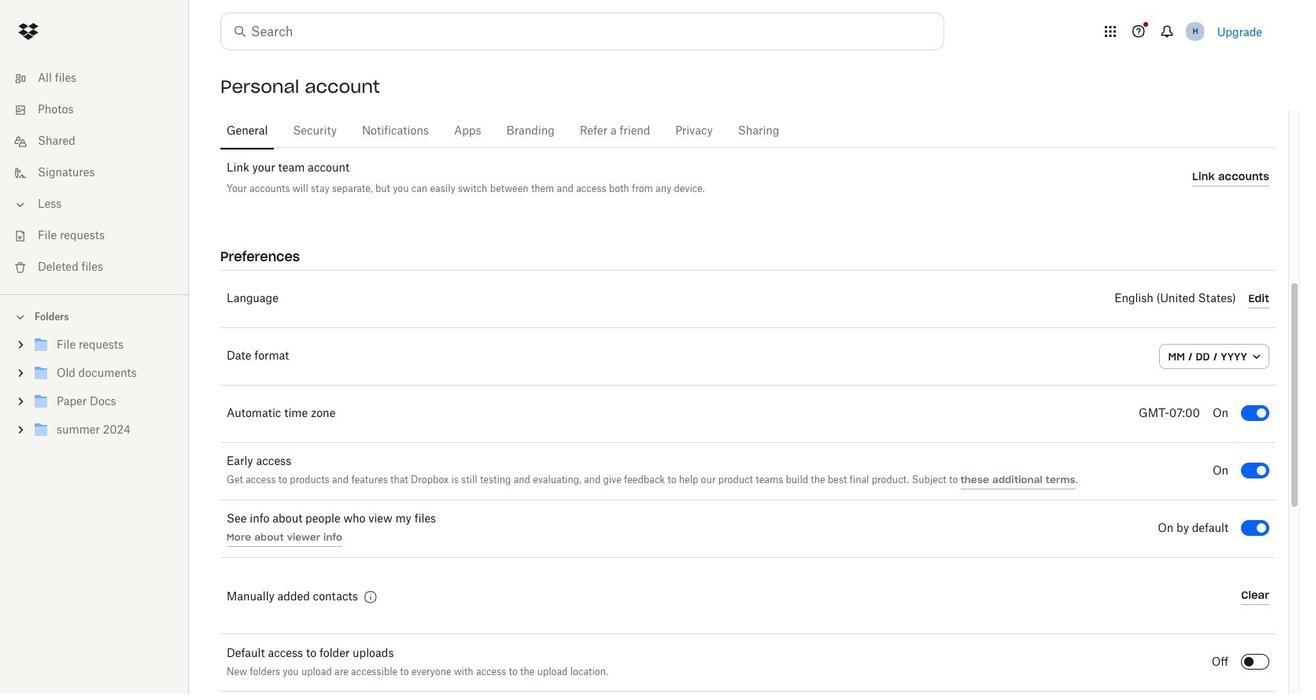 Task type: locate. For each thing, give the bounding box(es) containing it.
tab list
[[220, 110, 1276, 150]]

dropbox image
[[13, 16, 44, 47]]

group
[[0, 328, 189, 456]]

list
[[0, 54, 189, 294]]



Task type: describe. For each thing, give the bounding box(es) containing it.
Search text field
[[251, 22, 911, 41]]

less image
[[13, 197, 28, 212]]



Task type: vqa. For each thing, say whether or not it's contained in the screenshot.
data
no



